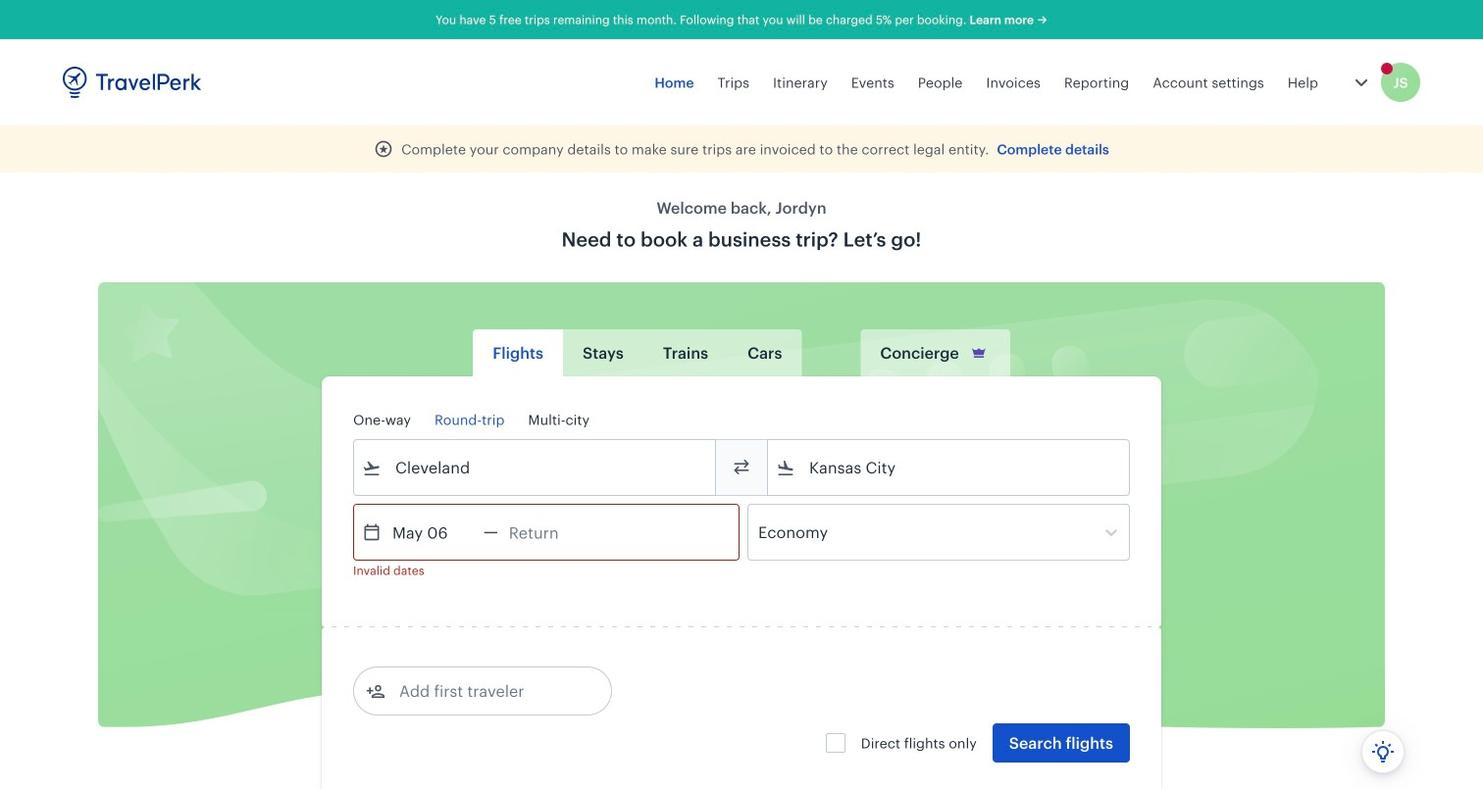 Task type: locate. For each thing, give the bounding box(es) containing it.
Return text field
[[498, 505, 600, 560]]

Add first traveler search field
[[386, 676, 590, 708]]

From search field
[[382, 452, 690, 484]]



Task type: describe. For each thing, give the bounding box(es) containing it.
Depart text field
[[382, 505, 484, 560]]

To search field
[[796, 452, 1104, 484]]



Task type: vqa. For each thing, say whether or not it's contained in the screenshot.
return text field
yes



